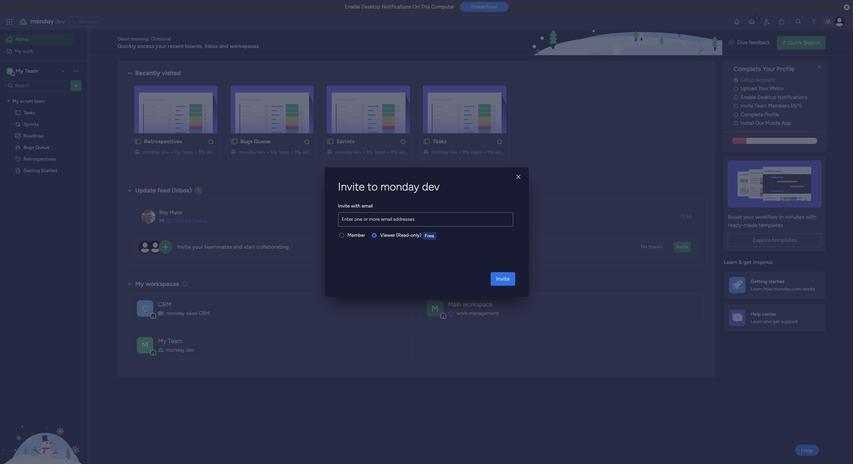 Task type: describe. For each thing, give the bounding box(es) containing it.
teammates
[[205, 244, 232, 250]]

getting started
[[23, 168, 57, 174]]

(inbox)
[[172, 187, 192, 194]]

minutes
[[785, 214, 804, 220]]

my work button
[[4, 46, 73, 57]]

quick
[[788, 39, 802, 46]]

complete your profile
[[734, 65, 794, 73]]

on
[[413, 4, 419, 10]]

your inside the good morning, christina! quickly access your recent boards, inbox and workspaces
[[155, 43, 166, 49]]

team inside workspace selection element
[[25, 68, 38, 74]]

app
[[782, 120, 791, 126]]

team for tasks
[[509, 150, 520, 155]]

help for help center learn and get support
[[751, 311, 761, 317]]

and inside the good morning, christina! quickly access your recent boards, inbox and workspaces
[[219, 43, 228, 49]]

close my workspaces image
[[126, 280, 134, 288]]

invite for invite to monday dev
[[338, 180, 365, 193]]

learn for help
[[751, 319, 762, 325]]

templates inside explore templates 'button'
[[772, 237, 797, 243]]

0 vertical spatial monday dev
[[30, 18, 65, 26]]

and for invite
[[233, 244, 243, 250]]

enable desktop notifications on this computer
[[345, 4, 455, 10]]

invite to monday dev
[[338, 180, 440, 193]]

now!
[[486, 4, 497, 10]]

enable now! button
[[460, 2, 508, 12]]

8 > from the left
[[483, 150, 486, 155]]

dapulse close image
[[844, 4, 850, 11]]

main
[[448, 301, 461, 308]]

Enter one or more email addresses text field
[[340, 213, 511, 227]]

get inside help center learn and get support
[[773, 319, 780, 325]]

viewer (read-only)
[[380, 233, 421, 238]]

update feed (inbox)
[[135, 187, 192, 194]]

team for retrospectives
[[221, 150, 232, 155]]

explore templates
[[753, 237, 797, 243]]

caret down image
[[7, 99, 10, 104]]

setup
[[741, 77, 754, 83]]

monday sales crm
[[166, 310, 210, 317]]

invite for invite with email
[[338, 203, 350, 209]]

no
[[641, 244, 647, 250]]

only)
[[411, 233, 421, 238]]

see plans button
[[69, 17, 102, 27]]

help center element
[[724, 305, 826, 332]]

your for upload
[[758, 86, 769, 92]]

thanks
[[649, 244, 663, 250]]

scrum for retrospectives
[[206, 150, 219, 155]]

management
[[469, 310, 499, 317]]

1 horizontal spatial crm
[[199, 310, 210, 317]]

m for my team
[[142, 340, 149, 350]]

notifications image
[[734, 18, 740, 25]]

mobile
[[765, 120, 781, 126]]

give feedback
[[737, 40, 770, 46]]

feed
[[157, 187, 170, 194]]

my inside workspace selection element
[[16, 68, 23, 74]]

give
[[737, 40, 747, 46]]

explore templates button
[[728, 234, 822, 247]]

close update feed (inbox) image
[[126, 187, 134, 195]]

help center learn and get support
[[751, 311, 798, 325]]

your for boost your workflow in minutes with ready-made templates
[[743, 214, 754, 220]]

1 > from the left
[[170, 150, 173, 155]]

quick search button
[[777, 36, 826, 50]]

enable for enable desktop notifications
[[741, 94, 756, 100]]

2 > from the left
[[195, 150, 197, 155]]

3 > from the left
[[266, 150, 269, 155]]

desktop for enable desktop notifications on this computer
[[361, 4, 380, 10]]

queue inside list box
[[35, 145, 50, 150]]

started
[[769, 279, 784, 285]]

close recently visited image
[[126, 69, 134, 77]]

invite team members (0/1)
[[741, 103, 802, 109]]

6 > from the left
[[387, 150, 390, 155]]

enable for enable now!
[[471, 4, 485, 10]]

and for help
[[764, 319, 771, 325]]

0 vertical spatial lottie animation element
[[531, 30, 722, 56]]

setup account
[[741, 77, 775, 83]]

roy mann
[[159, 210, 182, 216]]

workspace image for crm
[[137, 301, 153, 317]]

this
[[421, 4, 430, 10]]

recently visited
[[135, 69, 181, 77]]

complete profile
[[741, 112, 779, 118]]

notifications for enable desktop notifications
[[778, 94, 807, 100]]

explore
[[753, 237, 771, 243]]

5 > from the left
[[363, 150, 366, 155]]

lottie animation image
[[0, 396, 87, 465]]

workspace selection element
[[6, 67, 39, 76]]

0 vertical spatial tasks
[[23, 110, 35, 116]]

circle o image for complete
[[734, 112, 738, 117]]

scrum for bugs queue
[[303, 150, 316, 155]]

dapulse x slim image
[[816, 63, 824, 71]]

work management
[[456, 310, 499, 317]]

inbox
[[204, 43, 218, 49]]

quickly
[[117, 43, 136, 49]]

invite for invite team members (0/1)
[[741, 103, 753, 109]]

4 > from the left
[[291, 150, 294, 155]]

main workspace
[[448, 301, 492, 308]]

public board image for sprints
[[327, 138, 334, 145]]

workspace image for my team
[[137, 337, 153, 354]]

my team inside workspace selection element
[[16, 68, 38, 74]]

learn for getting
[[751, 286, 762, 292]]

roy mann image
[[142, 210, 155, 224]]

retrospectives inside quick search results list box
[[144, 138, 182, 145]]

help for help
[[801, 447, 813, 454]]

scrum for sprints
[[399, 150, 412, 155]]

good
[[117, 36, 129, 42]]

0 horizontal spatial bugs queue
[[23, 145, 50, 150]]

circle o image for upload
[[734, 86, 738, 91]]

search
[[803, 39, 820, 46]]

invite team members (0/1) link
[[734, 102, 826, 110]]

bugs inside quick search results list box
[[240, 138, 253, 145]]

public board image for retrospectives
[[134, 138, 142, 145]]

1 vertical spatial lottie animation element
[[0, 396, 87, 465]]

free
[[425, 233, 434, 239]]

member
[[348, 233, 365, 238]]

help image
[[810, 18, 817, 25]]

home button
[[4, 34, 73, 45]]

inspired
[[753, 259, 773, 266]]

v2 user feedback image
[[729, 39, 734, 47]]

complete for complete your profile
[[734, 65, 761, 73]]

close image
[[516, 175, 521, 180]]

enable for enable desktop notifications on this computer
[[345, 4, 360, 10]]

recent
[[168, 43, 184, 49]]

how
[[764, 286, 773, 292]]

see
[[78, 19, 86, 25]]

email
[[362, 203, 373, 209]]

1 vertical spatial profile
[[765, 112, 779, 118]]

0 horizontal spatial crm
[[158, 301, 171, 308]]

circle o image for enable
[[734, 95, 738, 100]]

update
[[135, 187, 156, 194]]

good morning, christina! quickly access your recent boards, inbox and workspaces
[[117, 36, 259, 49]]

start
[[244, 244, 255, 250]]

add to favorites image for sprints
[[400, 138, 407, 145]]

v2 bolt switch image
[[782, 39, 786, 46]]

workspace
[[463, 301, 492, 308]]

collaborating
[[257, 244, 289, 250]]

invite your teammates and start collaborating
[[177, 244, 289, 250]]

see plans
[[78, 19, 99, 25]]

boards,
[[185, 43, 203, 49]]

made
[[744, 222, 757, 228]]

invite members image
[[764, 18, 770, 25]]

my scrum team
[[12, 98, 45, 104]]

support
[[781, 319, 798, 325]]

account
[[756, 77, 775, 83]]



Task type: vqa. For each thing, say whether or not it's contained in the screenshot.
does
no



Task type: locate. For each thing, give the bounding box(es) containing it.
learn down center
[[751, 319, 762, 325]]

1 horizontal spatial with
[[806, 214, 816, 220]]

team for sprints
[[413, 150, 424, 155]]

m for main workspace
[[432, 304, 439, 313]]

notifications left on
[[382, 4, 411, 10]]

1 add to favorites image from the left
[[304, 138, 310, 145]]

select product image
[[6, 18, 13, 25]]

and right inbox
[[219, 43, 228, 49]]

1 public board image from the left
[[134, 138, 142, 145]]

tasks
[[23, 110, 35, 116], [433, 138, 447, 145]]

3 add to favorites image from the left
[[496, 138, 503, 145]]

getting for getting started learn how monday.com works
[[751, 279, 767, 285]]

workspaces inside the good morning, christina! quickly access your recent boards, inbox and workspaces
[[230, 43, 259, 49]]

invite with email
[[338, 203, 373, 209]]

2 horizontal spatial your
[[743, 214, 754, 220]]

invite for invite your teammates and start collaborating
[[177, 244, 191, 250]]

0 vertical spatial workspace image
[[6, 67, 13, 75]]

help inside button
[[801, 447, 813, 454]]

1 vertical spatial desktop
[[757, 94, 776, 100]]

get down center
[[773, 319, 780, 325]]

m inside workspace icon
[[432, 304, 439, 313]]

bugs queue
[[240, 138, 270, 145], [23, 145, 50, 150]]

my team down monday sales crm
[[158, 338, 183, 345]]

workspace image containing c
[[137, 301, 153, 317]]

christina overa image
[[834, 16, 845, 27]]

1 horizontal spatial help
[[801, 447, 813, 454]]

learn left &
[[724, 259, 737, 266]]

0 vertical spatial your
[[155, 43, 166, 49]]

lottie animation element
[[531, 30, 722, 56], [0, 396, 87, 465]]

templates inside the boost your workflow in minutes with ready-made templates
[[759, 222, 783, 228]]

1 vertical spatial complete
[[741, 112, 763, 118]]

your inside the boost your workflow in minutes with ready-made templates
[[743, 214, 754, 220]]

m
[[8, 68, 12, 74], [432, 304, 439, 313], [142, 340, 149, 350]]

monday dev > my team > my scrum team for sprints
[[335, 150, 424, 155]]

0 horizontal spatial retrospectives
[[23, 156, 56, 162]]

team
[[25, 68, 38, 74], [755, 103, 767, 109], [182, 150, 193, 155], [278, 150, 290, 155], [374, 150, 386, 155], [471, 150, 482, 155], [168, 338, 183, 345]]

no thanks
[[641, 244, 663, 250]]

queue inside quick search results list box
[[254, 138, 270, 145]]

1 vertical spatial your
[[758, 86, 769, 92]]

work down 'home'
[[23, 48, 33, 54]]

feedback
[[749, 40, 770, 46]]

1 horizontal spatial and
[[233, 244, 243, 250]]

your for invite your teammates and start collaborating
[[192, 244, 203, 250]]

roadmap
[[23, 133, 44, 139]]

0 vertical spatial invite button
[[674, 242, 691, 253]]

0 vertical spatial with
[[351, 203, 360, 209]]

0 horizontal spatial queue
[[35, 145, 50, 150]]

profile up setup account link
[[777, 65, 794, 73]]

profile down invite team members (0/1)
[[765, 112, 779, 118]]

viewer
[[380, 233, 395, 238]]

component image
[[448, 311, 454, 317]]

1 horizontal spatial retrospectives
[[144, 138, 182, 145]]

getting started learn how monday.com works
[[751, 279, 815, 292]]

help
[[751, 311, 761, 317], [801, 447, 813, 454]]

your for complete
[[763, 65, 775, 73]]

work inside button
[[23, 48, 33, 54]]

check circle image
[[734, 78, 738, 83]]

2 horizontal spatial enable
[[741, 94, 756, 100]]

0 horizontal spatial monday dev
[[30, 18, 65, 26]]

help inside help center learn and get support
[[751, 311, 761, 317]]

team for bugs queue
[[317, 150, 328, 155]]

circle o image
[[734, 86, 738, 91], [734, 95, 738, 100], [734, 104, 738, 109], [734, 112, 738, 117], [734, 121, 738, 126]]

1 horizontal spatial my team
[[158, 338, 183, 345]]

1 circle o image from the top
[[734, 86, 738, 91]]

1 horizontal spatial getting
[[751, 279, 767, 285]]

crm right c
[[158, 301, 171, 308]]

0 horizontal spatial add to favorites image
[[304, 138, 310, 145]]

quick search
[[788, 39, 820, 46]]

in
[[779, 214, 784, 220]]

0 horizontal spatial help
[[751, 311, 761, 317]]

complete for complete profile
[[741, 112, 763, 118]]

work
[[23, 48, 33, 54], [456, 310, 468, 317]]

and down center
[[764, 319, 771, 325]]

invite inside invite team members (0/1) link
[[741, 103, 753, 109]]

photo
[[770, 86, 783, 92]]

my inside button
[[15, 48, 22, 54]]

add to favorites image for tasks
[[496, 138, 503, 145]]

0 horizontal spatial desktop
[[361, 4, 380, 10]]

with inside the boost your workflow in minutes with ready-made templates
[[806, 214, 816, 220]]

your down christina!
[[155, 43, 166, 49]]

enable now!
[[471, 4, 497, 10]]

0 vertical spatial profile
[[777, 65, 794, 73]]

1 horizontal spatial sprints
[[337, 138, 354, 145]]

0 vertical spatial work
[[23, 48, 33, 54]]

0 vertical spatial complete
[[734, 65, 761, 73]]

my team up search in workspace field at top left
[[16, 68, 38, 74]]

enable desktop notifications link
[[734, 94, 826, 101]]

my inside list box
[[12, 98, 19, 104]]

2 vertical spatial your
[[192, 244, 203, 250]]

3 circle o image from the top
[[734, 104, 738, 109]]

my work
[[15, 48, 33, 54]]

workspace image
[[427, 301, 443, 317]]

quick search results list box
[[126, 77, 707, 168]]

0 horizontal spatial invite button
[[491, 272, 515, 286]]

1 vertical spatial monday dev
[[166, 347, 194, 353]]

7 > from the left
[[459, 150, 462, 155]]

1 vertical spatial workspace image
[[137, 301, 153, 317]]

0 vertical spatial your
[[763, 65, 775, 73]]

workspaces
[[230, 43, 259, 49], [145, 281, 179, 288]]

workspaces right inbox
[[230, 43, 259, 49]]

circle o image inside the install our mobile app link
[[734, 121, 738, 126]]

monday.com
[[774, 286, 801, 292]]

1 horizontal spatial lottie animation element
[[531, 30, 722, 56]]

1 vertical spatial workspaces
[[145, 281, 179, 288]]

notifications for enable desktop notifications on this computer
[[382, 4, 411, 10]]

getting started element
[[724, 272, 826, 299]]

public board image
[[134, 138, 142, 145], [327, 138, 334, 145]]

2 circle o image from the top
[[734, 95, 738, 100]]

0 horizontal spatial and
[[219, 43, 228, 49]]

circle o image inside complete profile link
[[734, 112, 738, 117]]

0 vertical spatial my team
[[16, 68, 38, 74]]

getting for getting started
[[23, 168, 40, 174]]

no thanks button
[[638, 242, 665, 253]]

visited
[[162, 69, 181, 77]]

1 vertical spatial getting
[[751, 279, 767, 285]]

install
[[741, 120, 754, 126]]

1 horizontal spatial get
[[773, 319, 780, 325]]

retrospectives
[[144, 138, 182, 145], [23, 156, 56, 162]]

1 horizontal spatial tasks
[[433, 138, 447, 145]]

search everything image
[[795, 18, 802, 25]]

morning,
[[131, 36, 149, 42]]

boost your workflow in minutes with ready-made templates
[[728, 214, 816, 228]]

1 vertical spatial notifications
[[778, 94, 807, 100]]

tasks inside quick search results list box
[[433, 138, 447, 145]]

0 vertical spatial sprints
[[23, 121, 39, 127]]

queue
[[254, 138, 270, 145], [35, 145, 50, 150]]

upload your photo link
[[734, 85, 826, 93]]

my workspaces
[[135, 281, 179, 288]]

invite button
[[674, 242, 691, 253], [491, 272, 515, 286]]

5 circle o image from the top
[[734, 121, 738, 126]]

add to favorites image for bugs queue
[[304, 138, 310, 145]]

0 horizontal spatial enable
[[345, 4, 360, 10]]

1 vertical spatial invite button
[[491, 272, 515, 286]]

2 horizontal spatial m
[[432, 304, 439, 313]]

workspaces up c
[[145, 281, 179, 288]]

0 horizontal spatial get
[[743, 259, 752, 266]]

my team
[[16, 68, 38, 74], [158, 338, 183, 345]]

your up the made
[[743, 214, 754, 220]]

dev
[[55, 18, 65, 26], [161, 150, 169, 155], [257, 150, 265, 155], [354, 150, 361, 155], [450, 150, 458, 155], [422, 180, 440, 193], [186, 347, 194, 353]]

list box
[[0, 94, 87, 268]]

team
[[34, 98, 45, 104], [221, 150, 232, 155], [317, 150, 328, 155], [413, 150, 424, 155], [509, 150, 520, 155]]

desktop for enable desktop notifications
[[757, 94, 776, 100]]

install our mobile app link
[[734, 120, 826, 127]]

getting left the started
[[23, 168, 40, 174]]

bugs inside list box
[[23, 145, 34, 150]]

scrum inside list box
[[20, 98, 33, 104]]

0 vertical spatial templates
[[759, 222, 783, 228]]

get
[[743, 259, 752, 266], [773, 319, 780, 325]]

0 horizontal spatial lottie animation element
[[0, 396, 87, 465]]

2 public board image from the left
[[327, 138, 334, 145]]

2 horizontal spatial and
[[764, 319, 771, 325]]

1 vertical spatial tasks
[[433, 138, 447, 145]]

1 vertical spatial your
[[743, 214, 754, 220]]

add to favorites image
[[207, 138, 214, 145]]

0 horizontal spatial your
[[155, 43, 166, 49]]

getting up how
[[751, 279, 767, 285]]

upload
[[741, 86, 757, 92]]

0 vertical spatial getting
[[23, 168, 40, 174]]

0 vertical spatial and
[[219, 43, 228, 49]]

1 horizontal spatial m
[[142, 340, 149, 350]]

&
[[739, 259, 742, 266]]

option
[[0, 95, 87, 96]]

learn inside getting started learn how monday.com works
[[751, 286, 762, 292]]

1 vertical spatial with
[[806, 214, 816, 220]]

templates down workflow
[[759, 222, 783, 228]]

workspace image
[[6, 67, 13, 75], [137, 301, 153, 317], [137, 337, 153, 354]]

your left teammates
[[192, 244, 203, 250]]

complete up setup
[[734, 65, 761, 73]]

to
[[367, 180, 378, 193]]

monday dev > my team > my scrum team for retrospectives
[[143, 150, 232, 155]]

0 horizontal spatial sprints
[[23, 121, 39, 127]]

circle o image inside invite team members (0/1) link
[[734, 104, 738, 109]]

0 vertical spatial crm
[[158, 301, 171, 308]]

0 horizontal spatial getting
[[23, 168, 40, 174]]

1 vertical spatial get
[[773, 319, 780, 325]]

1 horizontal spatial notifications
[[778, 94, 807, 100]]

3d
[[686, 214, 691, 220]]

scrum
[[20, 98, 33, 104], [206, 150, 219, 155], [303, 150, 316, 155], [399, 150, 412, 155], [495, 150, 508, 155]]

with left email
[[351, 203, 360, 209]]

1 monday dev > my team > my scrum team from the left
[[143, 150, 232, 155]]

complete up install
[[741, 112, 763, 118]]

1 vertical spatial m
[[432, 304, 439, 313]]

0 horizontal spatial tasks
[[23, 110, 35, 116]]

2 add to favorites image from the left
[[400, 138, 407, 145]]

enable inside button
[[471, 4, 485, 10]]

with right minutes
[[806, 214, 816, 220]]

2 vertical spatial and
[[764, 319, 771, 325]]

1
[[197, 188, 199, 193]]

sprints inside quick search results list box
[[337, 138, 354, 145]]

4 circle o image from the top
[[734, 112, 738, 117]]

crm right sales
[[199, 310, 210, 317]]

home
[[16, 36, 29, 42]]

0 horizontal spatial work
[[23, 48, 33, 54]]

invite
[[741, 103, 753, 109], [338, 180, 365, 193], [338, 203, 350, 209], [177, 244, 191, 250], [676, 244, 688, 250], [496, 276, 510, 282]]

public board image
[[15, 109, 21, 116], [230, 138, 238, 145], [423, 138, 430, 145], [15, 167, 21, 174]]

1 horizontal spatial your
[[192, 244, 203, 250]]

monday dev > my team > my scrum team for tasks
[[431, 150, 520, 155]]

bugs queue inside quick search results list box
[[240, 138, 270, 145]]

workflow
[[756, 214, 778, 220]]

install our mobile app
[[741, 120, 791, 126]]

and inside help center learn and get support
[[764, 319, 771, 325]]

upload your photo
[[741, 86, 783, 92]]

works
[[803, 286, 815, 292]]

(0/1)
[[791, 103, 802, 109]]

0 horizontal spatial notifications
[[382, 4, 411, 10]]

1 horizontal spatial queue
[[254, 138, 270, 145]]

2 vertical spatial m
[[142, 340, 149, 350]]

0 horizontal spatial public board image
[[134, 138, 142, 145]]

1 horizontal spatial public board image
[[327, 138, 334, 145]]

boost
[[728, 214, 742, 220]]

access
[[137, 43, 154, 49]]

bugs
[[240, 138, 253, 145], [23, 145, 34, 150]]

templates
[[759, 222, 783, 228], [772, 237, 797, 243]]

learn
[[724, 259, 737, 266], [751, 286, 762, 292], [751, 319, 762, 325]]

and
[[219, 43, 228, 49], [233, 244, 243, 250], [764, 319, 771, 325]]

and left start
[[233, 244, 243, 250]]

1 image
[[754, 14, 760, 22]]

1 horizontal spatial add to favorites image
[[400, 138, 407, 145]]

apps image
[[778, 18, 785, 25]]

templates right explore
[[772, 237, 797, 243]]

with
[[351, 203, 360, 209], [806, 214, 816, 220]]

notifications
[[382, 4, 411, 10], [778, 94, 807, 100]]

0 vertical spatial learn
[[724, 259, 737, 266]]

1 horizontal spatial monday dev
[[166, 347, 194, 353]]

0 horizontal spatial m
[[8, 68, 12, 74]]

templates image image
[[730, 161, 820, 208]]

2 horizontal spatial add to favorites image
[[496, 138, 503, 145]]

1 horizontal spatial work
[[456, 310, 468, 317]]

christina!
[[151, 36, 171, 42]]

1 vertical spatial help
[[801, 447, 813, 454]]

scrum for tasks
[[495, 150, 508, 155]]

your down account
[[758, 86, 769, 92]]

inbox image
[[749, 18, 755, 25]]

m inside workspace selection element
[[8, 68, 12, 74]]

complete profile link
[[734, 111, 826, 119]]

monday
[[30, 18, 54, 26], [143, 150, 160, 155], [239, 150, 256, 155], [335, 150, 352, 155], [431, 150, 449, 155], [380, 180, 419, 193], [166, 310, 185, 317], [166, 347, 185, 353]]

3 monday dev > my team > my scrum team from the left
[[335, 150, 424, 155]]

0 horizontal spatial my team
[[16, 68, 38, 74]]

1 vertical spatial retrospectives
[[23, 156, 56, 162]]

your
[[155, 43, 166, 49], [743, 214, 754, 220], [192, 244, 203, 250]]

work right component image
[[456, 310, 468, 317]]

1 horizontal spatial enable
[[471, 4, 485, 10]]

sprints inside list box
[[23, 121, 39, 127]]

started
[[41, 168, 57, 174]]

circle o image for install
[[734, 121, 738, 126]]

your up account
[[763, 65, 775, 73]]

get right &
[[743, 259, 752, 266]]

4 monday dev > my team > my scrum team from the left
[[431, 150, 520, 155]]

list box containing my scrum team
[[0, 94, 87, 268]]

0 horizontal spatial workspaces
[[145, 281, 179, 288]]

0 horizontal spatial with
[[351, 203, 360, 209]]

monday dev > my team > my scrum team for bugs queue
[[239, 150, 328, 155]]

recently
[[135, 69, 160, 77]]

1 vertical spatial sprints
[[337, 138, 354, 145]]

1 vertical spatial crm
[[199, 310, 210, 317]]

1 horizontal spatial desktop
[[757, 94, 776, 100]]

1 horizontal spatial workspaces
[[230, 43, 259, 49]]

Search in workspace field
[[14, 82, 57, 90]]

learn inside help center learn and get support
[[751, 319, 762, 325]]

circle o image inside upload your photo link
[[734, 86, 738, 91]]

0 vertical spatial m
[[8, 68, 12, 74]]

enable
[[345, 4, 360, 10], [471, 4, 485, 10], [741, 94, 756, 100]]

1 horizontal spatial invite button
[[674, 242, 691, 253]]

learn & get inspired
[[724, 259, 773, 266]]

1 horizontal spatial bugs
[[240, 138, 253, 145]]

1 vertical spatial my team
[[158, 338, 183, 345]]

2 monday dev > my team > my scrum team from the left
[[239, 150, 328, 155]]

getting inside getting started learn how monday.com works
[[751, 279, 767, 285]]

team inside list box
[[34, 98, 45, 104]]

0 horizontal spatial bugs
[[23, 145, 34, 150]]

complete
[[734, 65, 761, 73], [741, 112, 763, 118]]

sales
[[186, 310, 197, 317]]

1 vertical spatial work
[[456, 310, 468, 317]]

our
[[755, 120, 764, 126]]

setup account link
[[734, 76, 826, 84]]

ready-
[[728, 222, 744, 228]]

learn left how
[[751, 286, 762, 292]]

0 vertical spatial notifications
[[382, 4, 411, 10]]

2 vertical spatial learn
[[751, 319, 762, 325]]

circle o image for invite
[[734, 104, 738, 109]]

help button
[[795, 445, 819, 456]]

2 vertical spatial workspace image
[[137, 337, 153, 354]]

add to favorites image
[[304, 138, 310, 145], [400, 138, 407, 145], [496, 138, 503, 145]]

0 vertical spatial get
[[743, 259, 752, 266]]

notifications up (0/1)
[[778, 94, 807, 100]]

circle o image inside enable desktop notifications link
[[734, 95, 738, 100]]

roy
[[159, 210, 168, 216]]



